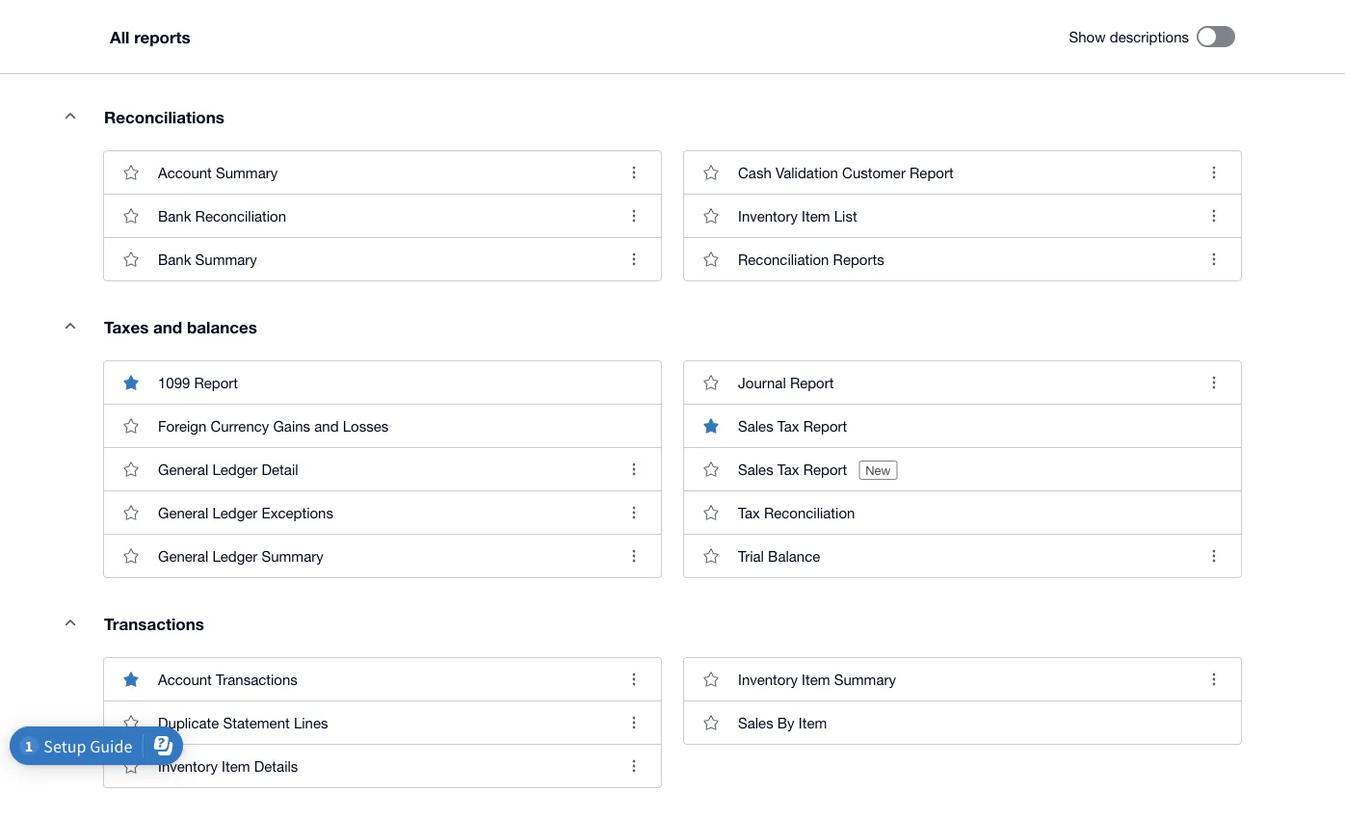 Task type: describe. For each thing, give the bounding box(es) containing it.
0 vertical spatial and
[[153, 317, 182, 336]]

account summary link
[[104, 151, 661, 194]]

1 vertical spatial tax
[[778, 461, 800, 478]]

1 sales tax report from the top
[[739, 417, 848, 434]]

show
[[1070, 28, 1106, 45]]

exceptions
[[262, 504, 334, 521]]

balance
[[769, 548, 821, 565]]

account for transactions
[[158, 671, 212, 688]]

inventory item summary
[[739, 671, 897, 688]]

reports
[[834, 251, 885, 268]]

lines
[[294, 714, 328, 731]]

1 vertical spatial and
[[315, 417, 339, 434]]

project
[[158, 40, 204, 57]]

favorite image for bank summary
[[112, 240, 150, 279]]

favorite image for general ledger detail
[[112, 450, 150, 489]]

more options image for journal report
[[1196, 363, 1234, 402]]

favorite image for inventory item list
[[692, 197, 731, 235]]

account summary
[[158, 164, 278, 181]]

general for general ledger detail
[[158, 461, 208, 478]]

more options image for account summary
[[615, 153, 654, 192]]

detail
[[262, 461, 298, 478]]

favorite image for account summary
[[112, 153, 150, 192]]

reconciliation reports
[[739, 251, 885, 268]]

bank reconciliation
[[158, 207, 286, 224]]

general for general ledger exceptions
[[158, 504, 208, 521]]

general ledger summary
[[158, 548, 324, 565]]

taxes
[[104, 317, 149, 336]]

new
[[866, 463, 891, 478]]

inventory item summary link
[[685, 659, 1242, 701]]

tax reconciliation link
[[685, 491, 1242, 534]]

customer
[[843, 164, 906, 181]]

more options image for bank reconciliation
[[615, 197, 654, 235]]

account transactions link
[[104, 659, 661, 701]]

sales for transactions
[[739, 714, 774, 731]]

cash validation customer report link
[[685, 151, 1242, 194]]

expand report group image for reconciliations
[[51, 96, 90, 135]]

gains
[[273, 417, 311, 434]]

journal report
[[739, 374, 834, 391]]

favorite image for inventory item summary
[[692, 660, 731, 699]]

favorite image for journal report
[[692, 363, 731, 402]]

tax reconciliation
[[739, 504, 856, 521]]

general ledger detail
[[158, 461, 298, 478]]

losses
[[343, 417, 389, 434]]

bank reconciliation link
[[104, 194, 661, 237]]

journal report link
[[685, 362, 1242, 404]]

more options image for general ledger detail
[[615, 450, 654, 489]]

favorite image for inventory item details
[[112, 747, 150, 786]]

reconciliation for bank
[[195, 207, 286, 224]]

bank summary
[[158, 251, 257, 268]]

2 vertical spatial tax
[[739, 504, 760, 521]]

all
[[110, 27, 130, 46]]

general ledger detail link
[[104, 447, 661, 491]]

reconciliations
[[104, 107, 225, 126]]

foreign currency gains and losses link
[[104, 404, 661, 447]]

journal
[[739, 374, 786, 391]]

sales for taxes and balances
[[739, 417, 774, 434]]

project details
[[158, 40, 252, 57]]

duplicate statement lines link
[[104, 701, 661, 744]]

show descriptions
[[1070, 28, 1190, 45]]

more options image for inventory item details
[[615, 747, 654, 786]]

ledger for exceptions
[[212, 504, 258, 521]]

duplicate
[[158, 714, 219, 731]]

cash
[[739, 164, 772, 181]]

ledger for detail
[[212, 461, 258, 478]]

more options image for inventory item summary
[[1196, 660, 1234, 699]]

0 vertical spatial transactions
[[104, 614, 204, 633]]

trial balance
[[739, 548, 821, 565]]

statement
[[223, 714, 290, 731]]

ledger for summary
[[212, 548, 258, 565]]

remove favorite image
[[692, 407, 731, 445]]

favorite image for trial balance
[[692, 537, 731, 576]]

list
[[835, 207, 858, 224]]

inventory item details
[[158, 758, 298, 775]]

taxes and balances
[[104, 317, 257, 336]]

favorite image for general ledger summary
[[112, 537, 150, 576]]

2 sales tax report from the top
[[739, 461, 848, 478]]



Task type: vqa. For each thing, say whether or not it's contained in the screenshot.
INVENTORY ITEM DETAILS at the left bottom of the page
yes



Task type: locate. For each thing, give the bounding box(es) containing it.
favorite image for cash validation customer report
[[692, 153, 731, 192]]

1 account from the top
[[158, 164, 212, 181]]

favorite image inside sales by item link
[[692, 704, 731, 742]]

tax down journal report
[[778, 417, 800, 434]]

report up inventory item list link
[[910, 164, 954, 181]]

sales left by
[[739, 714, 774, 731]]

sales tax report
[[739, 417, 848, 434], [739, 461, 848, 478]]

2 sales from the top
[[739, 461, 774, 478]]

item for list
[[802, 207, 831, 224]]

bank up the bank summary
[[158, 207, 191, 224]]

trial
[[739, 548, 765, 565]]

inventory
[[739, 207, 798, 224], [739, 671, 798, 688], [158, 758, 218, 775]]

2 vertical spatial general
[[158, 548, 208, 565]]

favorite image inside foreign currency gains and losses link
[[112, 407, 150, 445]]

transactions up statement
[[216, 671, 298, 688]]

2 general from the top
[[158, 504, 208, 521]]

more options image inside account transactions link
[[615, 660, 654, 699]]

item for summary
[[802, 671, 831, 688]]

2 vertical spatial expand report group image
[[51, 604, 90, 642]]

3 general from the top
[[158, 548, 208, 565]]

1 vertical spatial ledger
[[212, 504, 258, 521]]

inventory down the cash
[[739, 207, 798, 224]]

more options image for trial balance
[[1196, 537, 1234, 576]]

trial balance link
[[685, 534, 1242, 578]]

inventory up sales by item
[[739, 671, 798, 688]]

tax
[[778, 417, 800, 434], [778, 461, 800, 478], [739, 504, 760, 521]]

favorite image inside trial balance link
[[692, 537, 731, 576]]

favorite image
[[112, 153, 150, 192], [112, 197, 150, 235], [692, 197, 731, 235], [112, 240, 150, 279], [692, 363, 731, 402], [692, 450, 731, 489], [692, 494, 731, 532], [112, 537, 150, 576], [692, 537, 731, 576], [692, 660, 731, 699]]

2 expand report group image from the top
[[51, 307, 90, 345]]

inventory item list link
[[685, 194, 1242, 237]]

item down duplicate statement lines
[[222, 758, 250, 775]]

1 horizontal spatial details
[[254, 758, 298, 775]]

favorite image for general ledger exceptions
[[112, 494, 150, 532]]

0 vertical spatial tax
[[778, 417, 800, 434]]

favorite image inside "duplicate statement lines" link
[[112, 704, 150, 742]]

sales
[[739, 417, 774, 434], [739, 461, 774, 478], [739, 714, 774, 731]]

1 horizontal spatial and
[[315, 417, 339, 434]]

summary
[[216, 164, 278, 181], [195, 251, 257, 268], [262, 548, 324, 565], [835, 671, 897, 688]]

favorite image inside 'general ledger exceptions' link
[[112, 494, 150, 532]]

account for reconciliations
[[158, 164, 212, 181]]

reconciliation
[[195, 207, 286, 224], [739, 251, 830, 268], [765, 504, 856, 521]]

favorite image for foreign currency gains and losses
[[112, 407, 150, 445]]

0 horizontal spatial details
[[208, 40, 252, 57]]

1 vertical spatial details
[[254, 758, 298, 775]]

transactions up account transactions
[[104, 614, 204, 633]]

1 expand report group image from the top
[[51, 96, 90, 135]]

0 vertical spatial account
[[158, 164, 212, 181]]

item for details
[[222, 758, 250, 775]]

details
[[208, 40, 252, 57], [254, 758, 298, 775]]

favorite image for reconciliation reports
[[692, 240, 731, 279]]

balances
[[187, 317, 257, 336]]

more options image inside 'inventory item summary' link
[[1196, 660, 1234, 699]]

account
[[158, 164, 212, 181], [158, 671, 212, 688]]

0 vertical spatial expand report group image
[[51, 96, 90, 135]]

expand report group image
[[51, 96, 90, 135], [51, 307, 90, 345], [51, 604, 90, 642]]

report right 1099
[[194, 374, 238, 391]]

0 vertical spatial bank
[[158, 207, 191, 224]]

tax up tax reconciliation
[[778, 461, 800, 478]]

1 vertical spatial bank
[[158, 251, 191, 268]]

favorite image inside reconciliation reports link
[[692, 240, 731, 279]]

account transactions
[[158, 671, 298, 688]]

general
[[158, 461, 208, 478], [158, 504, 208, 521], [158, 548, 208, 565]]

remove favorite image inside 1099 report link
[[112, 363, 150, 402]]

ledger down currency
[[212, 461, 258, 478]]

more options image for inventory item list
[[1196, 197, 1234, 235]]

expand report group image for taxes and balances
[[51, 307, 90, 345]]

more options image inside bank summary link
[[615, 240, 654, 279]]

and
[[153, 317, 182, 336], [315, 417, 339, 434]]

inventory down duplicate
[[158, 758, 218, 775]]

ledger up general ledger summary
[[212, 504, 258, 521]]

validation
[[776, 164, 839, 181]]

duplicate statement lines
[[158, 714, 328, 731]]

0 vertical spatial general
[[158, 461, 208, 478]]

expand report group image for transactions
[[51, 604, 90, 642]]

project details link
[[104, 27, 661, 70]]

inventory item list
[[739, 207, 858, 224]]

favorite image inside bank summary link
[[112, 240, 150, 279]]

0 vertical spatial sales
[[739, 417, 774, 434]]

all reports
[[110, 27, 191, 46]]

account up duplicate
[[158, 671, 212, 688]]

general ledger exceptions
[[158, 504, 334, 521]]

transactions
[[104, 614, 204, 633], [216, 671, 298, 688]]

details inside inventory item details link
[[254, 758, 298, 775]]

1099 report link
[[104, 362, 661, 404]]

reports
[[134, 27, 191, 46]]

by
[[778, 714, 795, 731]]

1 general from the top
[[158, 461, 208, 478]]

1099 report
[[158, 374, 238, 391]]

item up sales by item
[[802, 671, 831, 688]]

more options image for reconciliation reports
[[1196, 240, 1234, 279]]

cash validation customer report
[[739, 164, 954, 181]]

account up bank reconciliation
[[158, 164, 212, 181]]

sales down journal on the right top of page
[[739, 417, 774, 434]]

3 sales from the top
[[739, 714, 774, 731]]

more options image inside "duplicate statement lines" link
[[615, 704, 654, 742]]

inventory for inventory item summary
[[739, 671, 798, 688]]

report
[[910, 164, 954, 181], [194, 374, 238, 391], [790, 374, 834, 391], [804, 417, 848, 434], [804, 461, 848, 478]]

1 bank from the top
[[158, 207, 191, 224]]

0 vertical spatial sales tax report
[[739, 417, 848, 434]]

reconciliation for tax
[[765, 504, 856, 521]]

2 vertical spatial reconciliation
[[765, 504, 856, 521]]

more options image inside inventory item details link
[[615, 747, 654, 786]]

inventory for inventory item list
[[739, 207, 798, 224]]

inventory item details link
[[104, 744, 661, 788]]

favorite image for tax reconciliation
[[692, 494, 731, 532]]

more options image inside "account summary" link
[[615, 153, 654, 192]]

bank
[[158, 207, 191, 224], [158, 251, 191, 268]]

general down general ledger detail
[[158, 504, 208, 521]]

general down general ledger exceptions
[[158, 548, 208, 565]]

0 vertical spatial details
[[208, 40, 252, 57]]

general for general ledger summary
[[158, 548, 208, 565]]

1 ledger from the top
[[212, 461, 258, 478]]

1 vertical spatial sales
[[739, 461, 774, 478]]

bank down bank reconciliation
[[158, 251, 191, 268]]

more options image
[[615, 153, 654, 192], [615, 197, 654, 235], [615, 240, 654, 279], [1196, 363, 1234, 402], [615, 537, 654, 576], [615, 660, 654, 699], [1196, 660, 1234, 699]]

remove favorite image for taxes and balances
[[112, 363, 150, 402]]

1 remove favorite image from the top
[[112, 363, 150, 402]]

1 vertical spatial remove favorite image
[[112, 660, 150, 699]]

more options image inside general ledger detail link
[[615, 450, 654, 489]]

more options image for duplicate statement lines
[[615, 704, 654, 742]]

0 vertical spatial reconciliation
[[195, 207, 286, 224]]

favorite image inside inventory item details link
[[112, 747, 150, 786]]

and right gains
[[315, 417, 339, 434]]

favorite image inside "account summary" link
[[112, 153, 150, 192]]

favorite image inside general ledger detail link
[[112, 450, 150, 489]]

item
[[802, 207, 831, 224], [802, 671, 831, 688], [799, 714, 827, 731], [222, 758, 250, 775]]

favorite image inside cash validation customer report link
[[692, 153, 731, 192]]

tax up trial on the bottom right of the page
[[739, 504, 760, 521]]

general ledger summary link
[[104, 534, 661, 578]]

more options image for account transactions
[[615, 660, 654, 699]]

sales tax report up tax reconciliation
[[739, 461, 848, 478]]

sales by item
[[739, 714, 827, 731]]

sales tax report down journal report
[[739, 417, 848, 434]]

1 vertical spatial general
[[158, 504, 208, 521]]

general ledger exceptions link
[[104, 491, 661, 534]]

1099
[[158, 374, 190, 391]]

2 account from the top
[[158, 671, 212, 688]]

favorite image
[[692, 153, 731, 192], [692, 240, 731, 279], [112, 407, 150, 445], [112, 450, 150, 489], [112, 494, 150, 532], [112, 704, 150, 742], [692, 704, 731, 742], [112, 747, 150, 786]]

3 expand report group image from the top
[[51, 604, 90, 642]]

bank for bank summary
[[158, 251, 191, 268]]

sales by item link
[[685, 701, 1242, 744]]

bank summary link
[[104, 237, 661, 281]]

remove favorite image
[[112, 363, 150, 402], [112, 660, 150, 699]]

0 vertical spatial inventory
[[739, 207, 798, 224]]

remove favorite image for transactions
[[112, 660, 150, 699]]

favorite image for duplicate statement lines
[[112, 704, 150, 742]]

2 ledger from the top
[[212, 504, 258, 521]]

favorite image inside general ledger summary link
[[112, 537, 150, 576]]

0 vertical spatial remove favorite image
[[112, 363, 150, 402]]

2 vertical spatial ledger
[[212, 548, 258, 565]]

more options image inside 'bank reconciliation' link
[[615, 197, 654, 235]]

reconciliation reports link
[[685, 237, 1242, 281]]

ledger down general ledger exceptions
[[212, 548, 258, 565]]

more options image inside the journal report link
[[1196, 363, 1234, 402]]

more options image for general ledger summary
[[615, 537, 654, 576]]

3 ledger from the top
[[212, 548, 258, 565]]

more options image inside 'general ledger exceptions' link
[[615, 494, 654, 532]]

details down statement
[[254, 758, 298, 775]]

currency
[[211, 417, 269, 434]]

account inside account transactions link
[[158, 671, 212, 688]]

0 horizontal spatial and
[[153, 317, 182, 336]]

foreign currency gains and losses
[[158, 417, 389, 434]]

1 vertical spatial inventory
[[739, 671, 798, 688]]

item right by
[[799, 714, 827, 731]]

bank for bank reconciliation
[[158, 207, 191, 224]]

1 vertical spatial reconciliation
[[739, 251, 830, 268]]

more options image inside reconciliation reports link
[[1196, 240, 1234, 279]]

1 vertical spatial sales tax report
[[739, 461, 848, 478]]

report up tax reconciliation
[[804, 461, 848, 478]]

1 sales from the top
[[739, 417, 774, 434]]

favorite image inside 'inventory item summary' link
[[692, 660, 731, 699]]

item left list
[[802, 207, 831, 224]]

sales tax report link
[[685, 404, 1242, 447]]

account inside "account summary" link
[[158, 164, 212, 181]]

favorite image for bank reconciliation
[[112, 197, 150, 235]]

more options image inside cash validation customer report link
[[1196, 153, 1234, 192]]

favorite image inside inventory item list link
[[692, 197, 731, 235]]

details right project
[[208, 40, 252, 57]]

1 vertical spatial transactions
[[216, 671, 298, 688]]

more options image for bank summary
[[615, 240, 654, 279]]

favorite image for sales by item
[[692, 704, 731, 742]]

remove favorite image inside account transactions link
[[112, 660, 150, 699]]

more options image inside general ledger summary link
[[615, 537, 654, 576]]

2 remove favorite image from the top
[[112, 660, 150, 699]]

1 vertical spatial account
[[158, 671, 212, 688]]

foreign
[[158, 417, 207, 434]]

2 bank from the top
[[158, 251, 191, 268]]

2 vertical spatial sales
[[739, 714, 774, 731]]

1 vertical spatial expand report group image
[[51, 307, 90, 345]]

favorite image inside the journal report link
[[692, 363, 731, 402]]

sales up tax reconciliation
[[739, 461, 774, 478]]

0 horizontal spatial transactions
[[104, 614, 204, 633]]

inventory for inventory item details
[[158, 758, 218, 775]]

reconciliation down inventory item list
[[739, 251, 830, 268]]

more options image for general ledger exceptions
[[615, 494, 654, 532]]

2 vertical spatial inventory
[[158, 758, 218, 775]]

more options image
[[1196, 153, 1234, 192], [1196, 197, 1234, 235], [1196, 240, 1234, 279], [615, 450, 654, 489], [615, 494, 654, 532], [1196, 537, 1234, 576], [615, 704, 654, 742], [615, 747, 654, 786]]

more options image for cash validation customer report
[[1196, 153, 1234, 192]]

descriptions
[[1110, 28, 1190, 45]]

favorite image inside 'bank reconciliation' link
[[112, 197, 150, 235]]

favorite image inside tax reconciliation link
[[692, 494, 731, 532]]

ledger
[[212, 461, 258, 478], [212, 504, 258, 521], [212, 548, 258, 565]]

1 horizontal spatial transactions
[[216, 671, 298, 688]]

0 vertical spatial ledger
[[212, 461, 258, 478]]

report down journal report
[[804, 417, 848, 434]]

reconciliation down account summary
[[195, 207, 286, 224]]

reconciliation up balance
[[765, 504, 856, 521]]

report right journal on the right top of page
[[790, 374, 834, 391]]

details inside project details "link"
[[208, 40, 252, 57]]

and right taxes
[[153, 317, 182, 336]]

general down foreign
[[158, 461, 208, 478]]



